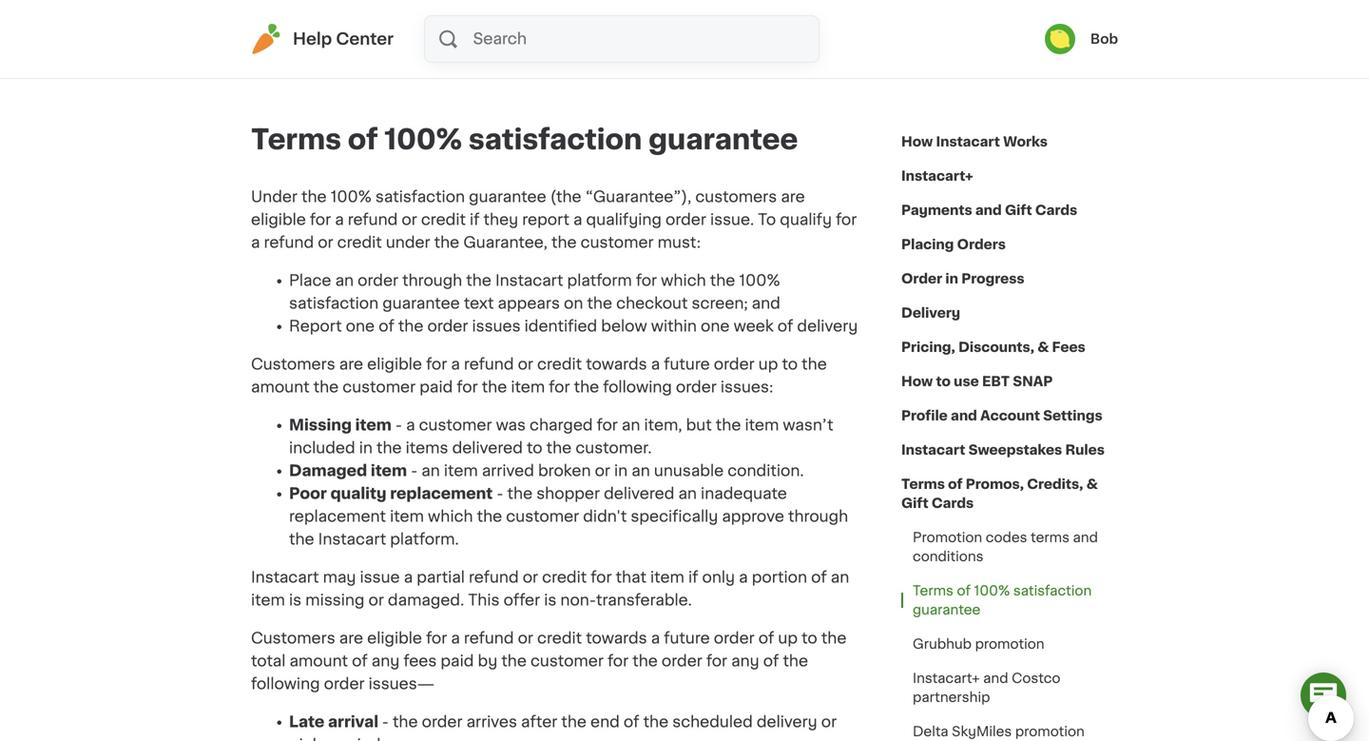 Task type: vqa. For each thing, say whether or not it's contained in the screenshot.
Fruit
no



Task type: locate. For each thing, give the bounding box(es) containing it.
total
[[251, 654, 286, 669]]

0 vertical spatial if
[[470, 212, 480, 227]]

offer
[[504, 593, 541, 608]]

0 vertical spatial delivery
[[798, 319, 858, 334]]

skymiles
[[952, 725, 1012, 738]]

satisfaction up under
[[376, 189, 465, 205]]

payments
[[902, 204, 973, 217]]

in down customer.
[[615, 463, 628, 479]]

1 horizontal spatial through
[[789, 509, 849, 524]]

and for profile
[[951, 409, 978, 422]]

2 one from the left
[[701, 319, 730, 334]]

1 vertical spatial cards
[[932, 497, 974, 510]]

order down "only" at bottom
[[714, 631, 755, 646]]

0 vertical spatial following
[[603, 380, 672, 395]]

to inside customers are eligible for a refund or credit towards a future order up to the amount the customer paid for the item for the following order issues:
[[782, 357, 798, 372]]

order up scheduled on the bottom of the page
[[662, 654, 703, 669]]

to inside - a customer was charged for an item, but the item wasn't included in the items delivered to the customer.
[[527, 440, 543, 456]]

0 horizontal spatial cards
[[932, 497, 974, 510]]

0 vertical spatial up
[[759, 357, 779, 372]]

refund inside customers are eligible for a refund or credit towards a future order of up to the total amount of any fees paid by the customer for the order for any of the following order issues—
[[464, 631, 514, 646]]

future inside customers are eligible for a refund or credit towards a future order of up to the total amount of any fees paid by the customer for the order for any of the following order issues—
[[664, 631, 710, 646]]

place
[[289, 273, 332, 288]]

credit inside customers are eligible for a refund or credit towards a future order up to the amount the customer paid for the item for the following order issues:
[[538, 357, 582, 372]]

bob link
[[1045, 24, 1119, 54]]

an inside instacart may issue a partial refund or credit for that item if only a portion of an item is missing or damaged. this offer is non-transferable.
[[831, 570, 850, 585]]

1 horizontal spatial in
[[615, 463, 628, 479]]

for up scheduled on the bottom of the page
[[707, 654, 728, 669]]

terms for 'terms of promos, credits, & gift cards' 'link'
[[902, 478, 946, 491]]

0 horizontal spatial in
[[359, 440, 373, 456]]

credit up under
[[421, 212, 466, 227]]

how inside "how instacart works" link
[[902, 135, 934, 148]]

0 vertical spatial replacement
[[390, 486, 493, 501]]

1 vertical spatial up
[[779, 631, 798, 646]]

0 vertical spatial eligible
[[251, 212, 306, 227]]

1 any from the left
[[372, 654, 400, 669]]

refund inside instacart may issue a partial refund or credit for that item if only a portion of an item is missing or damaged. this offer is non-transferable.
[[469, 570, 519, 585]]

appears
[[498, 296, 560, 311]]

0 horizontal spatial terms of 100% satisfaction guarantee
[[251, 126, 798, 153]]

- inside - the shopper delivered an inadequate replacement item which the customer didn't specifically approve through the instacart platform.
[[497, 486, 504, 501]]

1 vertical spatial paid
[[441, 654, 474, 669]]

0 horizontal spatial following
[[251, 676, 320, 692]]

through right approve
[[789, 509, 849, 524]]

promotion up costco
[[976, 637, 1045, 651]]

checkout
[[617, 296, 688, 311]]

following down "total"
[[251, 676, 320, 692]]

1 vertical spatial customers
[[251, 631, 336, 646]]

1 vertical spatial are
[[339, 357, 364, 372]]

1 vertical spatial terms of 100% satisfaction guarantee
[[913, 584, 1092, 616]]

1 vertical spatial eligible
[[367, 357, 422, 372]]

1 vertical spatial towards
[[586, 631, 648, 646]]

this
[[468, 593, 500, 608]]

condition.
[[728, 463, 804, 479]]

- for arrival
[[382, 714, 389, 730]]

1 vertical spatial instacart+
[[913, 672, 980, 685]]

instacart+ and costco partnership
[[913, 672, 1061, 704]]

gift inside terms of promos, credits, & gift cards
[[902, 497, 929, 510]]

paid
[[420, 380, 453, 395], [441, 654, 474, 669]]

instacart+ for instacart+ and costco partnership
[[913, 672, 980, 685]]

1 horizontal spatial &
[[1087, 478, 1099, 491]]

eligible inside customers are eligible for a refund or credit towards a future order up to the amount the customer paid for the item for the following order issues:
[[367, 357, 422, 372]]

customer inside - a customer was charged for an item, but the item wasn't included in the items delivered to the customer.
[[419, 418, 492, 433]]

0 vertical spatial cards
[[1036, 204, 1078, 217]]

item inside - a customer was charged for an item, but the item wasn't included in the items delivered to the customer.
[[745, 418, 779, 433]]

any up issues—
[[372, 654, 400, 669]]

0 vertical spatial are
[[781, 189, 805, 205]]

terms of 100% satisfaction guarantee up (the
[[251, 126, 798, 153]]

2 towards from the top
[[586, 631, 648, 646]]

guarantee up grubhub
[[913, 603, 981, 616]]

credit left under
[[337, 235, 382, 250]]

cards down works
[[1036, 204, 1078, 217]]

customers inside customers are eligible for a refund or credit towards a future order of up to the total amount of any fees paid by the customer for the order for any of the following order issues—
[[251, 631, 336, 646]]

"guarantee"),
[[586, 189, 692, 205]]

item up "total"
[[251, 593, 285, 608]]

1 vertical spatial delivery
[[757, 714, 818, 730]]

1 horizontal spatial gift
[[1006, 204, 1033, 217]]

up down portion
[[779, 631, 798, 646]]

refund for for
[[464, 357, 514, 372]]

satisfaction up report
[[289, 296, 379, 311]]

credit up non-
[[542, 570, 587, 585]]

delivery
[[798, 319, 858, 334], [757, 714, 818, 730]]

terms
[[251, 126, 342, 153], [902, 478, 946, 491], [913, 584, 954, 597]]

- for item
[[396, 418, 402, 433]]

how
[[902, 135, 934, 148], [902, 375, 934, 388]]

instacart
[[937, 135, 1001, 148], [496, 273, 564, 288], [902, 443, 966, 457], [318, 532, 386, 547], [251, 570, 319, 585]]

item down the items
[[444, 463, 478, 479]]

future down transferable.
[[664, 631, 710, 646]]

customer down non-
[[531, 654, 604, 669]]

delivery inside - the order arrives after the end of the scheduled delivery or pickup window.
[[757, 714, 818, 730]]

1 is from the left
[[289, 593, 302, 608]]

instacart+ up payments on the right of the page
[[902, 169, 974, 183]]

promotion
[[913, 531, 983, 544]]

0 vertical spatial instacart+
[[902, 169, 974, 183]]

0 horizontal spatial &
[[1038, 341, 1050, 354]]

1 vertical spatial following
[[251, 676, 320, 692]]

an
[[335, 273, 354, 288], [622, 418, 641, 433], [422, 463, 440, 479], [632, 463, 651, 479], [679, 486, 697, 501], [831, 570, 850, 585]]

towards down below at the left of the page
[[586, 357, 648, 372]]

how for how instacart works
[[902, 135, 934, 148]]

1 future from the top
[[664, 357, 710, 372]]

0 horizontal spatial if
[[470, 212, 480, 227]]

refund
[[348, 212, 398, 227], [264, 235, 314, 250], [464, 357, 514, 372], [469, 570, 519, 585], [464, 631, 514, 646]]

eligible inside customers are eligible for a refund or credit towards a future order of up to the total amount of any fees paid by the customer for the order for any of the following order issues—
[[367, 631, 422, 646]]

1 horizontal spatial terms of 100% satisfaction guarantee
[[913, 584, 1092, 616]]

-
[[396, 418, 402, 433], [411, 463, 418, 479], [497, 486, 504, 501], [382, 714, 389, 730]]

customers
[[696, 189, 778, 205]]

of inside instacart may issue a partial refund or credit for that item if only a portion of an item is missing or damaged. this offer is non-transferable.
[[812, 570, 827, 585]]

cards inside terms of promos, credits, & gift cards
[[932, 497, 974, 510]]

credit down identified
[[538, 357, 582, 372]]

terms for the terms of 100% satisfaction guarantee link
[[913, 584, 954, 597]]

for inside instacart may issue a partial refund or credit for that item if only a portion of an item is missing or damaged. this offer is non-transferable.
[[591, 570, 612, 585]]

instacart sweepstakes rules
[[902, 443, 1105, 457]]

0 vertical spatial future
[[664, 357, 710, 372]]

or inside customers are eligible for a refund or credit towards a future order of up to the total amount of any fees paid by the customer for the order for any of the following order issues—
[[518, 631, 534, 646]]

and for payments
[[976, 204, 1002, 217]]

paid inside customers are eligible for a refund or credit towards a future order of up to the total amount of any fees paid by the customer for the order for any of the following order issues—
[[441, 654, 474, 669]]

refund down issues
[[464, 357, 514, 372]]

1 vertical spatial replacement
[[289, 509, 386, 524]]

instacart+ up partnership
[[913, 672, 980, 685]]

2 future from the top
[[664, 631, 710, 646]]

- for quality
[[497, 486, 504, 501]]

within
[[651, 319, 697, 334]]

refund up this
[[469, 570, 519, 585]]

progress
[[962, 272, 1025, 285]]

are down missing
[[339, 631, 364, 646]]

towards inside customers are eligible for a refund or credit towards a future order of up to the total amount of any fees paid by the customer for the order for any of the following order issues—
[[586, 631, 648, 646]]

1 horizontal spatial delivered
[[604, 486, 675, 501]]

delivery right week
[[798, 319, 858, 334]]

&
[[1038, 341, 1050, 354], [1087, 478, 1099, 491]]

refund for any
[[464, 631, 514, 646]]

guarantee left text
[[383, 296, 460, 311]]

for left that
[[591, 570, 612, 585]]

delivery right scheduled on the bottom of the page
[[757, 714, 818, 730]]

order inside the under the 100% satisfaction guarantee (the "guarantee"), customers are eligible for a refund or credit if they report a qualifying order issue. to qualify for a refund or credit under the guarantee, the customer must:
[[666, 212, 707, 227]]

1 vertical spatial future
[[664, 631, 710, 646]]

0 horizontal spatial which
[[428, 509, 473, 524]]

delivered up arrived
[[452, 440, 523, 456]]

eligible up fees
[[367, 631, 422, 646]]

any up scheduled on the bottom of the page
[[732, 654, 760, 669]]

issues
[[472, 319, 521, 334]]

eligible up missing item
[[367, 357, 422, 372]]

how up "instacart+" link at the right top of the page
[[902, 135, 934, 148]]

for up customer.
[[597, 418, 618, 433]]

& down rules
[[1087, 478, 1099, 491]]

credit for paid
[[538, 631, 582, 646]]

0 vertical spatial amount
[[251, 380, 310, 395]]

towards inside customers are eligible for a refund or credit towards a future order up to the amount the customer paid for the item for the following order issues:
[[586, 357, 648, 372]]

refund up by
[[464, 631, 514, 646]]

1 horizontal spatial following
[[603, 380, 672, 395]]

following up item,
[[603, 380, 672, 395]]

0 vertical spatial customers
[[251, 357, 336, 372]]

2 vertical spatial terms
[[913, 584, 954, 597]]

are inside customers are eligible for a refund or credit towards a future order of up to the total amount of any fees paid by the customer for the order for any of the following order issues—
[[339, 631, 364, 646]]

up inside customers are eligible for a refund or credit towards a future order of up to the total amount of any fees paid by the customer for the order for any of the following order issues—
[[779, 631, 798, 646]]

item
[[511, 380, 545, 395], [355, 418, 392, 433], [745, 418, 779, 433], [371, 463, 407, 479], [444, 463, 478, 479], [390, 509, 424, 524], [651, 570, 685, 585], [251, 593, 285, 608]]

- up window.
[[382, 714, 389, 730]]

up inside customers are eligible for a refund or credit towards a future order up to the amount the customer paid for the item for the following order issues:
[[759, 357, 779, 372]]

instacart inside "instacart sweepstakes rules" link
[[902, 443, 966, 457]]

placing orders
[[902, 238, 1007, 251]]

1 towards from the top
[[586, 357, 648, 372]]

1 vertical spatial through
[[789, 509, 849, 524]]

terms up under
[[251, 126, 342, 153]]

delivered up "didn't"
[[604, 486, 675, 501]]

0 vertical spatial paid
[[420, 380, 453, 395]]

and up week
[[752, 296, 781, 311]]

customer down the qualifying
[[581, 235, 654, 250]]

satisfaction down the terms
[[1014, 584, 1092, 597]]

platform
[[568, 273, 632, 288]]

paid left by
[[441, 654, 474, 669]]

terms of 100% satisfaction guarantee up grubhub promotion
[[913, 584, 1092, 616]]

orders
[[958, 238, 1007, 251]]

delivered inside - the shopper delivered an inadequate replacement item which the customer didn't specifically approve through the instacart platform.
[[604, 486, 675, 501]]

through down under
[[403, 273, 463, 288]]

wasn't
[[783, 418, 834, 433]]

and
[[976, 204, 1002, 217], [752, 296, 781, 311], [951, 409, 978, 422], [1074, 531, 1099, 544], [984, 672, 1009, 685]]

are inside customers are eligible for a refund or credit towards a future order up to the amount the customer paid for the item for the following order issues:
[[339, 357, 364, 372]]

for down issues
[[457, 380, 478, 395]]

eligible down under
[[251, 212, 306, 227]]

1 horizontal spatial one
[[701, 319, 730, 334]]

which down must:
[[661, 273, 707, 288]]

guarantee,
[[464, 235, 548, 250]]

are for customers are eligible for a refund or credit towards a future order up to the amount the customer paid for the item for the following order issues:
[[339, 357, 364, 372]]

0 horizontal spatial replacement
[[289, 509, 386, 524]]

1 vertical spatial in
[[359, 440, 373, 456]]

100% inside the under the 100% satisfaction guarantee (the "guarantee"), customers are eligible for a refund or credit if they report a qualifying order issue. to qualify for a refund or credit under the guarantee, the customer must:
[[331, 189, 372, 205]]

0 horizontal spatial gift
[[902, 497, 929, 510]]

1 vertical spatial how
[[902, 375, 934, 388]]

the
[[302, 189, 327, 205], [434, 235, 460, 250], [552, 235, 577, 250], [466, 273, 492, 288], [710, 273, 736, 288], [587, 296, 613, 311], [398, 319, 424, 334], [802, 357, 827, 372], [314, 380, 339, 395], [482, 380, 507, 395], [574, 380, 600, 395], [716, 418, 741, 433], [377, 440, 402, 456], [547, 440, 572, 456], [508, 486, 533, 501], [477, 509, 503, 524], [289, 532, 314, 547], [822, 631, 847, 646], [502, 654, 527, 669], [633, 654, 658, 669], [783, 654, 809, 669], [393, 714, 418, 730], [562, 714, 587, 730], [644, 714, 669, 730]]

in inside - a customer was charged for an item, but the item wasn't included in the items delivered to the customer.
[[359, 440, 373, 456]]

instacart+ inside "instacart+ and costco partnership"
[[913, 672, 980, 685]]

instacart inside instacart may issue a partial refund or credit for that item if only a portion of an item is missing or damaged. this offer is non-transferable.
[[251, 570, 319, 585]]

0 horizontal spatial is
[[289, 593, 302, 608]]

settings
[[1044, 409, 1103, 422]]

customers inside customers are eligible for a refund or credit towards a future order up to the amount the customer paid for the item for the following order issues:
[[251, 357, 336, 372]]

account
[[981, 409, 1041, 422]]

credit inside customers are eligible for a refund or credit towards a future order of up to the total amount of any fees paid by the customer for the order for any of the following order issues—
[[538, 631, 582, 646]]

how up profile
[[902, 375, 934, 388]]

instacart down profile
[[902, 443, 966, 457]]

which up platform.
[[428, 509, 473, 524]]

1 vertical spatial &
[[1087, 478, 1099, 491]]

0 vertical spatial delivered
[[452, 440, 523, 456]]

use
[[954, 375, 980, 388]]

instacart up may
[[318, 532, 386, 547]]

following inside customers are eligible for a refund or credit towards a future order up to the amount the customer paid for the item for the following order issues:
[[603, 380, 672, 395]]

replacement down the items
[[390, 486, 493, 501]]

replacement inside - the shopper delivered an inadequate replacement item which the customer didn't specifically approve through the instacart platform.
[[289, 509, 386, 524]]

an down unusable
[[679, 486, 697, 501]]

order
[[666, 212, 707, 227], [358, 273, 399, 288], [428, 319, 468, 334], [714, 357, 755, 372], [676, 380, 717, 395], [714, 631, 755, 646], [662, 654, 703, 669], [324, 676, 365, 692], [422, 714, 463, 730]]

0 vertical spatial promotion
[[976, 637, 1045, 651]]

one right report
[[346, 319, 375, 334]]

2 vertical spatial in
[[615, 463, 628, 479]]

1 horizontal spatial if
[[689, 570, 699, 585]]

customers down report
[[251, 357, 336, 372]]

one
[[346, 319, 375, 334], [701, 319, 730, 334]]

100%
[[385, 126, 462, 153], [331, 189, 372, 205], [740, 273, 781, 288], [975, 584, 1011, 597]]

2 vertical spatial are
[[339, 631, 364, 646]]

credit inside instacart may issue a partial refund or credit for that item if only a portion of an item is missing or damaged. this offer is non-transferable.
[[542, 570, 587, 585]]

an right "place"
[[335, 273, 354, 288]]

didn't
[[583, 509, 627, 524]]

promotion down costco
[[1016, 725, 1085, 738]]

pricing, discounts, & fees
[[902, 341, 1086, 354]]

1 vertical spatial which
[[428, 509, 473, 524]]

order left arrives
[[422, 714, 463, 730]]

delivery link
[[902, 296, 961, 330]]

works
[[1004, 135, 1048, 148]]

damaged.
[[388, 593, 464, 608]]

0 vertical spatial how
[[902, 135, 934, 148]]

2 vertical spatial eligible
[[367, 631, 422, 646]]

1 horizontal spatial is
[[544, 593, 557, 608]]

an up customer.
[[622, 418, 641, 433]]

customers for total
[[251, 631, 336, 646]]

- inside - a customer was charged for an item, but the item wasn't included in the items delivered to the customer.
[[396, 418, 402, 433]]

credit
[[421, 212, 466, 227], [337, 235, 382, 250], [538, 357, 582, 372], [542, 570, 587, 585], [538, 631, 582, 646]]

2 is from the left
[[544, 593, 557, 608]]

terms down 'conditions'
[[913, 584, 954, 597]]

issue.
[[711, 212, 755, 227]]

and inside "instacart+ and costco partnership"
[[984, 672, 1009, 685]]

towards for following
[[586, 357, 648, 372]]

item up transferable.
[[651, 570, 685, 585]]

is left non-
[[544, 593, 557, 608]]

0 horizontal spatial through
[[403, 273, 463, 288]]

1 horizontal spatial any
[[732, 654, 760, 669]]

paid up the items
[[420, 380, 453, 395]]

which inside - the shopper delivered an inadequate replacement item which the customer didn't specifically approve through the instacart platform.
[[428, 509, 473, 524]]

100% inside place an order through the instacart platform for which the 100% satisfaction guarantee text appears on the checkout screen; and report one of the order issues identified below within one week of delivery
[[740, 273, 781, 288]]

instacart up "instacart+" link at the right top of the page
[[937, 135, 1001, 148]]

customers up "total"
[[251, 631, 336, 646]]

text
[[464, 296, 494, 311]]

2 customers from the top
[[251, 631, 336, 646]]

eligible for customers are eligible for a refund or credit towards a future order up to the amount the customer paid for the item for the following order issues:
[[367, 357, 422, 372]]

refund inside customers are eligible for a refund or credit towards a future order up to the amount the customer paid for the item for the following order issues:
[[464, 357, 514, 372]]

customer up the items
[[419, 418, 492, 433]]

how to use ebt snap link
[[902, 364, 1054, 399]]

non-
[[561, 593, 597, 608]]

for up checkout
[[636, 273, 657, 288]]

amount right "total"
[[290, 654, 348, 669]]

sweepstakes
[[969, 443, 1063, 457]]

which inside place an order through the instacart platform for which the 100% satisfaction guarantee text appears on the checkout screen; and report one of the order issues identified below within one week of delivery
[[661, 273, 707, 288]]

to down portion
[[802, 631, 818, 646]]

1 horizontal spatial cards
[[1036, 204, 1078, 217]]

0 vertical spatial through
[[403, 273, 463, 288]]

2 any from the left
[[732, 654, 760, 669]]

2 how from the top
[[902, 375, 934, 388]]

any
[[372, 654, 400, 669], [732, 654, 760, 669]]

charged
[[530, 418, 593, 433]]

amount up missing
[[251, 380, 310, 395]]

1 vertical spatial delivered
[[604, 486, 675, 501]]

promotion
[[976, 637, 1045, 651], [1016, 725, 1085, 738]]

order in progress link
[[902, 262, 1025, 296]]

and right the terms
[[1074, 531, 1099, 544]]

user avatar image
[[1045, 24, 1076, 54]]

- down arrived
[[497, 486, 504, 501]]

1 vertical spatial terms
[[902, 478, 946, 491]]

following inside customers are eligible for a refund or credit towards a future order of up to the total amount of any fees paid by the customer for the order for any of the following order issues—
[[251, 676, 320, 692]]

in right "order"
[[946, 272, 959, 285]]

in down missing item
[[359, 440, 373, 456]]

gift
[[1006, 204, 1033, 217], [902, 497, 929, 510]]

missing
[[306, 593, 365, 608]]

& inside terms of promos, credits, & gift cards
[[1087, 478, 1099, 491]]

future for issues:
[[664, 357, 710, 372]]

order up late arrival
[[324, 676, 365, 692]]

replacement down quality
[[289, 509, 386, 524]]

guarantee up customers
[[649, 126, 798, 153]]

cards up promotion
[[932, 497, 974, 510]]

0 horizontal spatial one
[[346, 319, 375, 334]]

- inside - the order arrives after the end of the scheduled delivery or pickup window.
[[382, 714, 389, 730]]

amount
[[251, 380, 310, 395], [290, 654, 348, 669]]

customer
[[581, 235, 654, 250], [343, 380, 416, 395], [419, 418, 492, 433], [506, 509, 580, 524], [531, 654, 604, 669]]

0 vertical spatial towards
[[586, 357, 648, 372]]

future inside customers are eligible for a refund or credit towards a future order up to the amount the customer paid for the item for the following order issues:
[[664, 357, 710, 372]]

1 vertical spatial gift
[[902, 497, 929, 510]]

- right missing item
[[396, 418, 402, 433]]

quality
[[331, 486, 387, 501]]

terms inside terms of promos, credits, & gift cards
[[902, 478, 946, 491]]

0 vertical spatial &
[[1038, 341, 1050, 354]]

1 vertical spatial if
[[689, 570, 699, 585]]

1 vertical spatial amount
[[290, 654, 348, 669]]

must:
[[658, 235, 701, 250]]

discounts,
[[959, 341, 1035, 354]]

1 horizontal spatial which
[[661, 273, 707, 288]]

0 horizontal spatial any
[[372, 654, 400, 669]]

bob
[[1091, 32, 1119, 46]]

and down use
[[951, 409, 978, 422]]

0 horizontal spatial delivered
[[452, 440, 523, 456]]

instacart+ link
[[902, 159, 974, 193]]

item down poor quality replacement
[[390, 509, 424, 524]]

customer up missing item
[[343, 380, 416, 395]]

to up wasn't
[[782, 357, 798, 372]]

0 vertical spatial in
[[946, 272, 959, 285]]

instacart+ for instacart+
[[902, 169, 974, 183]]

for up charged
[[549, 380, 570, 395]]

and up the orders
[[976, 204, 1002, 217]]

are for customers are eligible for a refund or credit towards a future order of up to the total amount of any fees paid by the customer for the order for any of the following order issues—
[[339, 631, 364, 646]]

0 vertical spatial terms of 100% satisfaction guarantee
[[251, 126, 798, 153]]

1 how from the top
[[902, 135, 934, 148]]

1 customers from the top
[[251, 357, 336, 372]]

0 vertical spatial gift
[[1006, 204, 1033, 217]]

are down report
[[339, 357, 364, 372]]

0 vertical spatial which
[[661, 273, 707, 288]]

or inside - the order arrives after the end of the scheduled delivery or pickup window.
[[822, 714, 837, 730]]

how inside how to use ebt snap "link"
[[902, 375, 934, 388]]

an inside - the shopper delivered an inadequate replacement item which the customer didn't specifically approve through the instacart platform.
[[679, 486, 697, 501]]

guarantee inside the under the 100% satisfaction guarantee (the "guarantee"), customers are eligible for a refund or credit if they report a qualifying order issue. to qualify for a refund or credit under the guarantee, the customer must:
[[469, 189, 547, 205]]

customers are eligible for a refund or credit towards a future order of up to the total amount of any fees paid by the customer for the order for any of the following order issues—
[[251, 631, 847, 692]]

credits,
[[1028, 478, 1084, 491]]

issues—
[[369, 676, 435, 692]]



Task type: describe. For each thing, give the bounding box(es) containing it.
order down text
[[428, 319, 468, 334]]

or inside customers are eligible for a refund or credit towards a future order up to the amount the customer paid for the item for the following order issues:
[[518, 357, 534, 372]]

and inside place an order through the instacart platform for which the 100% satisfaction guarantee text appears on the checkout screen; and report one of the order issues identified below within one week of delivery
[[752, 296, 781, 311]]

eligible inside the under the 100% satisfaction guarantee (the "guarantee"), customers are eligible for a refund or credit if they report a qualifying order issue. to qualify for a refund or credit under the guarantee, the customer must:
[[251, 212, 306, 227]]

fees
[[404, 654, 437, 669]]

help
[[293, 31, 332, 47]]

shopper
[[537, 486, 600, 501]]

by
[[478, 654, 498, 669]]

an down the items
[[422, 463, 440, 479]]

through inside - the shopper delivered an inadequate replacement item which the customer didn't specifically approve through the instacart platform.
[[789, 509, 849, 524]]

towards for customer
[[586, 631, 648, 646]]

and inside promotion codes terms and conditions
[[1074, 531, 1099, 544]]

conditions
[[913, 550, 984, 563]]

issues:
[[721, 380, 774, 395]]

item,
[[645, 418, 683, 433]]

0 vertical spatial terms
[[251, 126, 342, 153]]

customer inside the under the 100% satisfaction guarantee (the "guarantee"), customers are eligible for a refund or credit if they report a qualifying order issue. to qualify for a refund or credit under the guarantee, the customer must:
[[581, 235, 654, 250]]

poor quality replacement
[[289, 486, 493, 501]]

for up the items
[[426, 357, 447, 372]]

delivery
[[902, 306, 961, 320]]

to inside customers are eligible for a refund or credit towards a future order of up to the total amount of any fees paid by the customer for the order for any of the following order issues—
[[802, 631, 818, 646]]

portion
[[752, 570, 808, 585]]

refund for missing
[[469, 570, 519, 585]]

for up fees
[[426, 631, 447, 646]]

arrives
[[467, 714, 518, 730]]

are inside the under the 100% satisfaction guarantee (the "guarantee"), customers are eligible for a refund or credit if they report a qualifying order issue. to qualify for a refund or credit under the guarantee, the customer must:
[[781, 189, 805, 205]]

order
[[902, 272, 943, 285]]

100% inside terms of 100% satisfaction guarantee
[[975, 584, 1011, 597]]

late arrival
[[289, 714, 382, 730]]

satisfaction inside place an order through the instacart platform for which the 100% satisfaction guarantee text appears on the checkout screen; and report one of the order issues identified below within one week of delivery
[[289, 296, 379, 311]]

broken
[[538, 463, 591, 479]]

grubhub promotion
[[913, 637, 1045, 651]]

to inside "link"
[[937, 375, 951, 388]]

for inside - a customer was charged for an item, but the item wasn't included in the items delivered to the customer.
[[597, 418, 618, 433]]

item inside - the shopper delivered an inadequate replacement item which the customer didn't specifically approve through the instacart platform.
[[390, 509, 424, 524]]

customer inside customers are eligible for a refund or credit towards a future order of up to the total amount of any fees paid by the customer for the order for any of the following order issues—
[[531, 654, 604, 669]]

- down the items
[[411, 463, 418, 479]]

customers are eligible for a refund or credit towards a future order up to the amount the customer paid for the item for the following order issues:
[[251, 357, 827, 395]]

terms
[[1031, 531, 1070, 544]]

satisfaction up (the
[[469, 126, 643, 153]]

was
[[496, 418, 526, 433]]

item up poor quality replacement
[[371, 463, 407, 479]]

- a customer was charged for an item, but the item wasn't included in the items delivered to the customer.
[[289, 418, 834, 456]]

instacart sweepstakes rules link
[[902, 433, 1105, 467]]

grubhub
[[913, 637, 972, 651]]

item right missing
[[355, 418, 392, 433]]

damaged
[[289, 463, 367, 479]]

items
[[406, 440, 449, 456]]

for inside place an order through the instacart platform for which the 100% satisfaction guarantee text appears on the checkout screen; and report one of the order issues identified below within one week of delivery
[[636, 273, 657, 288]]

customer.
[[576, 440, 652, 456]]

customer inside - the shopper delivered an inadequate replacement item which the customer didn't specifically approve through the instacart platform.
[[506, 509, 580, 524]]

unusable
[[654, 463, 724, 479]]

Search search field
[[471, 16, 819, 62]]

customers for the
[[251, 357, 336, 372]]

a inside - a customer was charged for an item, but the item wasn't included in the items delivered to the customer.
[[406, 418, 415, 433]]

delivered inside - a customer was charged for an item, but the item wasn't included in the items delivered to the customer.
[[452, 440, 523, 456]]

approve
[[722, 509, 785, 524]]

under
[[251, 189, 298, 205]]

promotion codes terms and conditions
[[913, 531, 1099, 563]]

credit for item
[[538, 357, 582, 372]]

order down under
[[358, 273, 399, 288]]

which for checkout
[[661, 273, 707, 288]]

window.
[[345, 737, 407, 741]]

of inside terms of promos, credits, & gift cards
[[949, 478, 963, 491]]

order inside - the order arrives after the end of the scheduled delivery or pickup window.
[[422, 714, 463, 730]]

1 one from the left
[[346, 319, 375, 334]]

2 horizontal spatial in
[[946, 272, 959, 285]]

order up "issues:"
[[714, 357, 755, 372]]

instacart inside "how instacart works" link
[[937, 135, 1001, 148]]

an down customer.
[[632, 463, 651, 479]]

instacart may issue a partial refund or credit for that item if only a portion of an item is missing or damaged. this offer is non-transferable.
[[251, 570, 850, 608]]

satisfaction inside the under the 100% satisfaction guarantee (the "guarantee"), customers are eligible for a refund or credit if they report a qualifying order issue. to qualify for a refund or credit under the guarantee, the customer must:
[[376, 189, 465, 205]]

but
[[687, 418, 712, 433]]

- the shopper delivered an inadequate replacement item which the customer didn't specifically approve through the instacart platform.
[[289, 486, 849, 547]]

refund up "place"
[[264, 235, 314, 250]]

scheduled
[[673, 714, 753, 730]]

placing orders link
[[902, 227, 1007, 262]]

how to use ebt snap
[[902, 375, 1054, 388]]

through inside place an order through the instacart platform for which the 100% satisfaction guarantee text appears on the checkout screen; and report one of the order issues identified below within one week of delivery
[[403, 273, 463, 288]]

on
[[564, 296, 584, 311]]

damaged item - an item arrived broken or in an unusable condition.
[[289, 463, 824, 479]]

which for platform.
[[428, 509, 473, 524]]

credit for damaged.
[[542, 570, 587, 585]]

for up "place"
[[310, 212, 331, 227]]

guarantee inside terms of 100% satisfaction guarantee
[[913, 603, 981, 616]]

terms of promos, credits, & gift cards
[[902, 478, 1099, 510]]

instacart inside place an order through the instacart platform for which the 100% satisfaction guarantee text appears on the checkout screen; and report one of the order issues identified below within one week of delivery
[[496, 273, 564, 288]]

and for instacart+
[[984, 672, 1009, 685]]

refund up under
[[348, 212, 398, 227]]

of inside - the order arrives after the end of the scheduled delivery or pickup window.
[[624, 714, 640, 730]]

promotion codes terms and conditions link
[[902, 520, 1119, 574]]

paid inside customers are eligible for a refund or credit towards a future order up to the amount the customer paid for the item for the following order issues:
[[420, 380, 453, 395]]

item inside customers are eligible for a refund or credit towards a future order up to the amount the customer paid for the item for the following order issues:
[[511, 380, 545, 395]]

report
[[289, 319, 342, 334]]

1 vertical spatial promotion
[[1016, 725, 1085, 738]]

pricing, discounts, & fees link
[[902, 330, 1086, 364]]

order up but at right bottom
[[676, 380, 717, 395]]

profile and account settings
[[902, 409, 1103, 422]]

guarantee inside place an order through the instacart platform for which the 100% satisfaction guarantee text appears on the checkout screen; and report one of the order issues identified below within one week of delivery
[[383, 296, 460, 311]]

(the
[[551, 189, 582, 205]]

instacart+ and costco partnership link
[[902, 661, 1119, 714]]

terms of 100% satisfaction guarantee link
[[902, 574, 1119, 627]]

only
[[703, 570, 735, 585]]

terms of promos, credits, & gift cards link
[[902, 467, 1119, 520]]

order in progress
[[902, 272, 1025, 285]]

instacart inside - the shopper delivered an inadequate replacement item which the customer didn't specifically approve through the instacart platform.
[[318, 532, 386, 547]]

codes
[[986, 531, 1028, 544]]

identified
[[525, 319, 598, 334]]

missing item
[[289, 418, 392, 433]]

arrival
[[328, 714, 379, 730]]

payments and gift cards
[[902, 204, 1078, 217]]

how instacart works
[[902, 135, 1048, 148]]

screen;
[[692, 296, 748, 311]]

delta skymiles promotion link
[[902, 714, 1097, 741]]

end
[[591, 714, 620, 730]]

future for the
[[664, 631, 710, 646]]

that
[[616, 570, 647, 585]]

partial
[[417, 570, 465, 585]]

an inside place an order through the instacart platform for which the 100% satisfaction guarantee text appears on the checkout screen; and report one of the order issues identified below within one week of delivery
[[335, 273, 354, 288]]

how for how to use ebt snap
[[902, 375, 934, 388]]

included
[[289, 440, 355, 456]]

place an order through the instacart platform for which the 100% satisfaction guarantee text appears on the checkout screen; and report one of the order issues identified below within one week of delivery
[[289, 273, 858, 334]]

specifically
[[631, 509, 719, 524]]

may
[[323, 570, 356, 585]]

transferable.
[[597, 593, 692, 608]]

of inside terms of 100% satisfaction guarantee
[[958, 584, 971, 597]]

customer inside customers are eligible for a refund or credit towards a future order up to the amount the customer paid for the item for the following order issues:
[[343, 380, 416, 395]]

arrived
[[482, 463, 535, 479]]

1 horizontal spatial replacement
[[390, 486, 493, 501]]

an inside - a customer was charged for an item, but the item wasn't included in the items delivered to the customer.
[[622, 418, 641, 433]]

platform.
[[390, 532, 459, 547]]

if inside the under the 100% satisfaction guarantee (the "guarantee"), customers are eligible for a refund or credit if they report a qualifying order issue. to qualify for a refund or credit under the guarantee, the customer must:
[[470, 212, 480, 227]]

eligible for customers are eligible for a refund or credit towards a future order of up to the total amount of any fees paid by the customer for the order for any of the following order issues—
[[367, 631, 422, 646]]

delta skymiles promotion
[[913, 725, 1085, 738]]

pickup
[[289, 737, 341, 741]]

week
[[734, 319, 774, 334]]

instacart image
[[251, 24, 282, 54]]

under
[[386, 235, 431, 250]]

partnership
[[913, 691, 991, 704]]

delivery inside place an order through the instacart platform for which the 100% satisfaction guarantee text appears on the checkout screen; and report one of the order issues identified below within one week of delivery
[[798, 319, 858, 334]]

missing
[[289, 418, 352, 433]]

amount inside customers are eligible for a refund or credit towards a future order up to the amount the customer paid for the item for the following order issues:
[[251, 380, 310, 395]]

if inside instacart may issue a partial refund or credit for that item if only a portion of an item is missing or damaged. this offer is non-transferable.
[[689, 570, 699, 585]]

center
[[336, 31, 394, 47]]

to
[[758, 212, 776, 227]]

for right qualify at right top
[[836, 212, 857, 227]]

issue
[[360, 570, 400, 585]]

they
[[484, 212, 519, 227]]

for up the end
[[608, 654, 629, 669]]

profile
[[902, 409, 948, 422]]

amount inside customers are eligible for a refund or credit towards a future order of up to the total amount of any fees paid by the customer for the order for any of the following order issues—
[[290, 654, 348, 669]]

satisfaction inside terms of 100% satisfaction guarantee
[[1014, 584, 1092, 597]]

poor
[[289, 486, 327, 501]]



